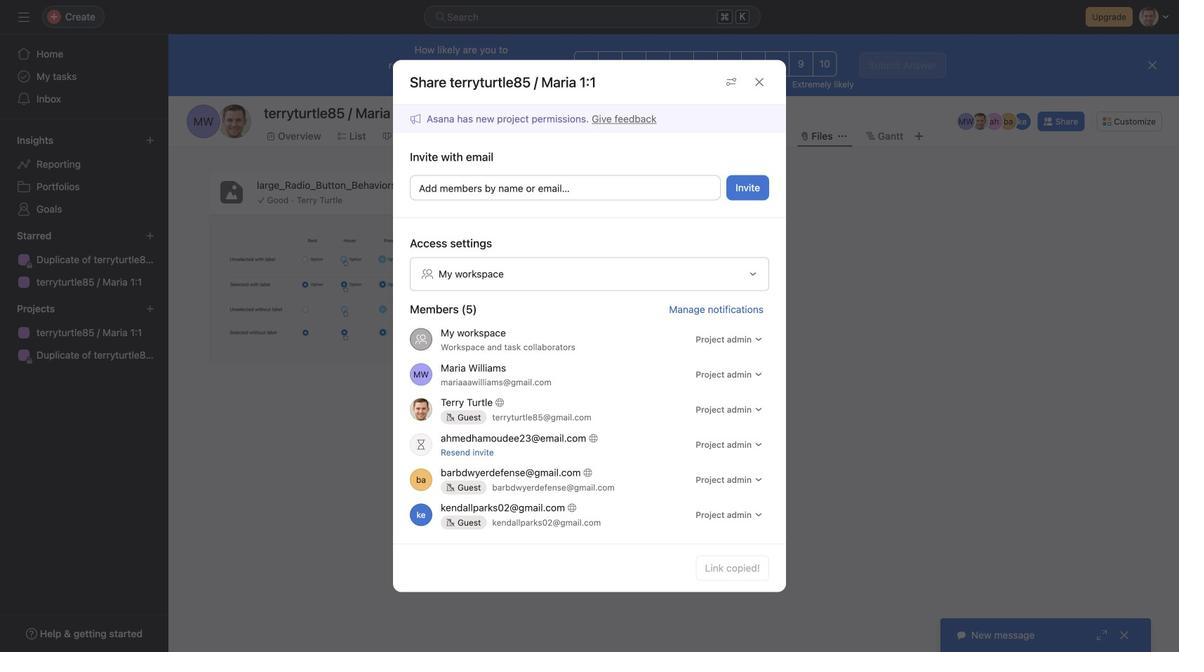 Task type: vqa. For each thing, say whether or not it's contained in the screenshot.
SEE DETAILS, MY FIRST PORTFOLIO image at the bottom left
no



Task type: locate. For each thing, give the bounding box(es) containing it.
insights element
[[0, 128, 168, 223]]

option group
[[574, 51, 837, 77]]

dialog
[[393, 60, 786, 592]]

close this dialog image
[[754, 77, 765, 88]]

None radio
[[646, 51, 671, 77], [670, 51, 694, 77], [694, 51, 718, 77], [717, 51, 742, 77], [765, 51, 790, 77], [789, 51, 814, 77], [813, 51, 837, 77], [646, 51, 671, 77], [670, 51, 694, 77], [694, 51, 718, 77], [717, 51, 742, 77], [765, 51, 790, 77], [789, 51, 814, 77], [813, 51, 837, 77]]

None radio
[[574, 51, 599, 77], [598, 51, 623, 77], [622, 51, 647, 77], [741, 51, 766, 77], [574, 51, 599, 77], [598, 51, 623, 77], [622, 51, 647, 77], [741, 51, 766, 77]]

banner
[[410, 111, 657, 127]]

starred element
[[0, 223, 168, 296]]

hide sidebar image
[[18, 11, 29, 22]]



Task type: describe. For each thing, give the bounding box(es) containing it.
remove from starred image
[[437, 107, 448, 119]]

global element
[[0, 34, 168, 119]]

close image
[[1119, 630, 1130, 641]]

expand new message image
[[1097, 630, 1108, 641]]

dismiss image
[[1147, 60, 1158, 71]]

project permissions image
[[726, 77, 737, 88]]

projects element
[[0, 296, 168, 369]]



